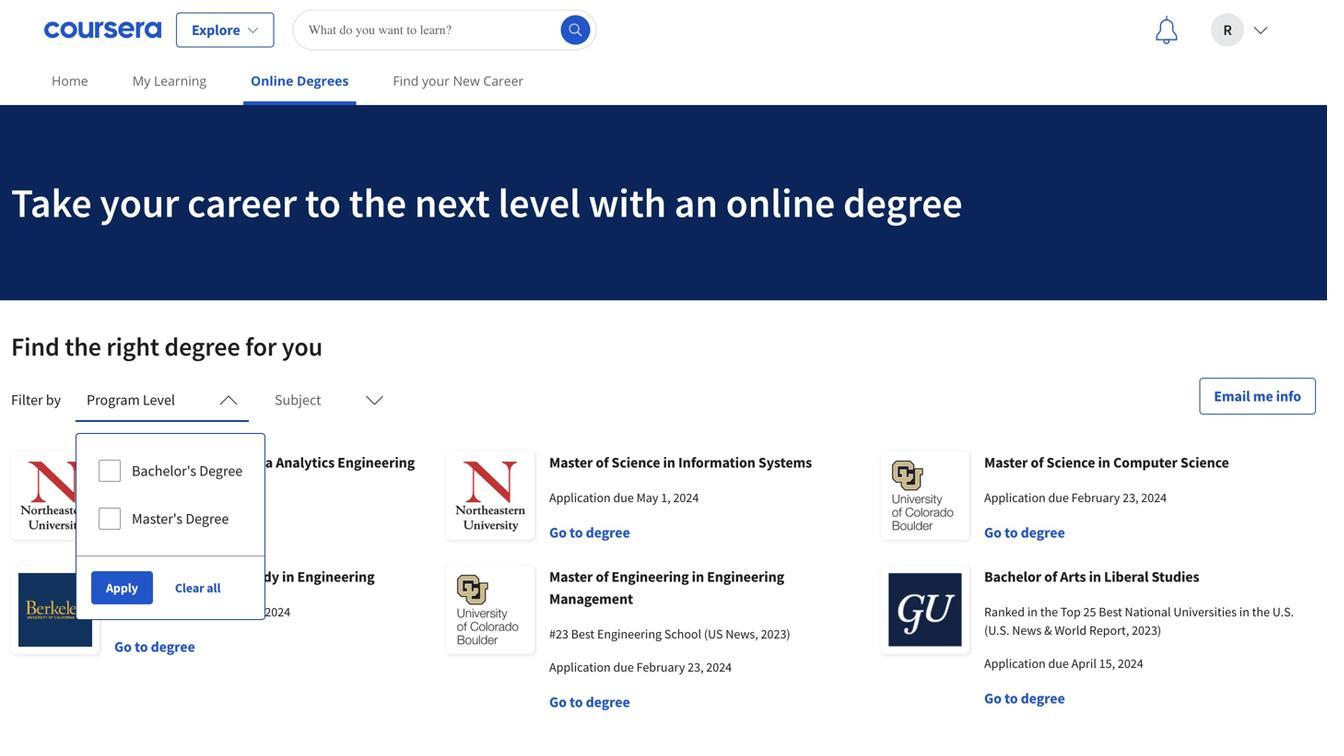 Task type: locate. For each thing, give the bounding box(es) containing it.
due down master of science in computer science
[[1048, 489, 1069, 506]]

go for master of science in data analytics engineering
[[114, 524, 132, 542]]

23, down school
[[688, 659, 704, 676]]

#23 best engineering school (us news, 2023)
[[549, 626, 791, 642]]

2024 for in
[[265, 604, 291, 620]]

find for find the right degree for you
[[11, 330, 60, 363]]

0 vertical spatial your
[[422, 72, 450, 89]]

go to degree up actions toolbar
[[114, 524, 195, 542]]

career
[[483, 72, 524, 89]]

1 vertical spatial find
[[11, 330, 60, 363]]

2024 right 15, at right bottom
[[1118, 655, 1144, 672]]

february down the all
[[202, 604, 250, 620]]

go to degree for master of science in computer science
[[984, 524, 1065, 542]]

4 science from the left
[[1181, 454, 1229, 472]]

2 northeastern university image from the left
[[446, 452, 535, 540]]

2024 for computer
[[1141, 489, 1167, 506]]

application
[[114, 489, 176, 506], [549, 489, 611, 506], [984, 489, 1046, 506], [114, 604, 176, 620], [984, 655, 1046, 672], [549, 659, 611, 676]]

go to degree down application due february 8, 2024
[[114, 638, 195, 656]]

go for master of science in information systems
[[549, 524, 567, 542]]

find your new career link
[[386, 60, 531, 101]]

degree
[[843, 177, 963, 228], [164, 330, 240, 363], [151, 524, 195, 542], [586, 524, 630, 542], [1021, 524, 1065, 542], [151, 638, 195, 656], [1021, 689, 1065, 708], [586, 693, 630, 712]]

due for in
[[178, 604, 199, 620]]

degree left data
[[199, 462, 243, 480]]

my learning
[[132, 72, 206, 89]]

of inside master of engineering in engineering management
[[596, 568, 609, 586]]

best inside ranked in the top 25 best national universities in the u.s. (u.s. news & world report, 2023)
[[1099, 604, 1122, 620]]

university of colorado boulder image
[[881, 452, 970, 540], [446, 566, 535, 654]]

go down (u.s.
[[984, 689, 1002, 708]]

program
[[87, 391, 140, 409]]

1, for data
[[226, 489, 236, 506]]

0 vertical spatial application due february 23, 2024
[[984, 489, 1167, 506]]

go to degree up bachelor
[[984, 524, 1065, 542]]

2 may from the left
[[637, 489, 658, 506]]

universities
[[1174, 604, 1237, 620]]

right
[[106, 330, 159, 363]]

to
[[305, 177, 341, 228], [135, 524, 148, 542], [570, 524, 583, 542], [1005, 524, 1018, 542], [135, 638, 148, 656], [1005, 689, 1018, 708], [570, 693, 583, 712]]

u.s.
[[1273, 604, 1294, 620]]

0 vertical spatial february
[[1072, 489, 1120, 506]]

online
[[251, 72, 293, 89]]

0 horizontal spatial 1,
[[226, 489, 236, 506]]

0 horizontal spatial best
[[571, 626, 595, 642]]

master of science in information systems
[[549, 454, 812, 472]]

0 horizontal spatial northeastern university image
[[11, 452, 100, 540]]

1 horizontal spatial 23,
[[1123, 489, 1139, 506]]

application due april 15, 2024
[[984, 655, 1144, 672]]

2024
[[238, 489, 264, 506], [673, 489, 699, 506], [1141, 489, 1167, 506], [265, 604, 291, 620], [1118, 655, 1144, 672], [706, 659, 732, 676]]

go to degree up management
[[549, 524, 630, 542]]

application due may 1, 2024 up master's degree
[[114, 489, 264, 506]]

2023) down national
[[1132, 622, 1162, 639]]

engineering right study
[[297, 568, 375, 586]]

northeastern university image
[[11, 452, 100, 540], [446, 452, 535, 540]]

february down master of science in computer science
[[1072, 489, 1120, 506]]

best up report,
[[1099, 604, 1122, 620]]

application due february 23, 2024 down #23 best engineering school (us news, 2023)
[[549, 659, 732, 676]]

1,
[[226, 489, 236, 506], [661, 489, 671, 506]]

0 vertical spatial 23,
[[1123, 489, 1139, 506]]

application due may 1, 2024 for information
[[549, 489, 699, 506]]

february down #23 best engineering school (us news, 2023)
[[637, 659, 685, 676]]

engineering up #23 best engineering school (us news, 2023)
[[612, 568, 689, 586]]

1 horizontal spatial your
[[422, 72, 450, 89]]

1 vertical spatial university of colorado boulder image
[[446, 566, 535, 654]]

go down apply
[[114, 638, 132, 656]]

go down #23
[[549, 693, 567, 712]]

your right take
[[100, 177, 179, 228]]

0 vertical spatial degree
[[199, 462, 243, 480]]

your for new
[[422, 72, 450, 89]]

of for bachelor of arts in liberal studies
[[1044, 568, 1057, 586]]

1 horizontal spatial university of colorado boulder image
[[881, 452, 970, 540]]

#23
[[549, 626, 569, 642]]

1 1, from the left
[[226, 489, 236, 506]]

0 vertical spatial best
[[1099, 604, 1122, 620]]

home link
[[44, 60, 96, 101]]

1 vertical spatial degree
[[186, 510, 229, 528]]

actions toolbar
[[77, 556, 265, 619]]

0 horizontal spatial application due february 23, 2024
[[549, 659, 732, 676]]

application due february 8, 2024
[[114, 604, 291, 620]]

find for find your new career
[[393, 72, 419, 89]]

1 northeastern university image from the left
[[11, 452, 100, 540]]

due for data
[[178, 489, 199, 506]]

your
[[422, 72, 450, 89], [100, 177, 179, 228]]

find up the filter by
[[11, 330, 60, 363]]

&
[[1044, 622, 1052, 639]]

bachelor's
[[132, 462, 196, 480]]

apply button
[[91, 571, 153, 605]]

0 vertical spatial find
[[393, 72, 419, 89]]

go for master of advanced study in engineering
[[114, 638, 132, 656]]

1 horizontal spatial february
[[637, 659, 685, 676]]

an
[[675, 177, 718, 228]]

2024 down "computer"
[[1141, 489, 1167, 506]]

best right #23
[[571, 626, 595, 642]]

1 horizontal spatial northeastern university image
[[446, 452, 535, 540]]

2024 right 8,
[[265, 604, 291, 620]]

0 horizontal spatial february
[[202, 604, 250, 620]]

2 horizontal spatial february
[[1072, 489, 1120, 506]]

master inside master of engineering in engineering management
[[549, 568, 593, 586]]

find
[[393, 72, 419, 89], [11, 330, 60, 363]]

2024 down master of science in information systems
[[673, 489, 699, 506]]

your left new
[[422, 72, 450, 89]]

the
[[349, 177, 407, 228], [65, 330, 101, 363], [1040, 604, 1058, 620], [1252, 604, 1270, 620]]

school
[[664, 626, 702, 642]]

2 1, from the left
[[661, 489, 671, 506]]

may
[[202, 489, 223, 506], [637, 489, 658, 506]]

application due may 1, 2024 down master of science in information systems
[[549, 489, 699, 506]]

the left right
[[65, 330, 101, 363]]

2024 down (us
[[706, 659, 732, 676]]

1 science from the left
[[177, 454, 225, 472]]

go
[[114, 524, 132, 542], [549, 524, 567, 542], [984, 524, 1002, 542], [114, 638, 132, 656], [984, 689, 1002, 708], [549, 693, 567, 712]]

management
[[549, 590, 633, 608]]

may for information
[[637, 489, 658, 506]]

career
[[187, 177, 297, 228]]

you
[[282, 330, 323, 363]]

1 may from the left
[[202, 489, 223, 506]]

master
[[114, 454, 158, 472], [549, 454, 593, 472], [984, 454, 1028, 472], [114, 568, 158, 586], [549, 568, 593, 586]]

1 horizontal spatial application due may 1, 2024
[[549, 489, 699, 506]]

due
[[178, 489, 199, 506], [613, 489, 634, 506], [1048, 489, 1069, 506], [178, 604, 199, 620], [1048, 655, 1069, 672], [613, 659, 634, 676]]

science left data
[[177, 454, 225, 472]]

february
[[1072, 489, 1120, 506], [202, 604, 250, 620], [637, 659, 685, 676]]

1, down the master of science in data analytics engineering
[[226, 489, 236, 506]]

science for data
[[177, 454, 225, 472]]

bachelor of arts in liberal studies
[[984, 568, 1200, 586]]

northeastern university image for master of science in information systems
[[446, 452, 535, 540]]

university of colorado boulder image for master of engineering in engineering management
[[446, 566, 535, 654]]

0 horizontal spatial may
[[202, 489, 223, 506]]

application for master of science in data analytics engineering
[[114, 489, 176, 506]]

master for master of engineering in engineering management
[[549, 568, 593, 586]]

due down #23 best engineering school (us news, 2023)
[[613, 659, 634, 676]]

1 vertical spatial 23,
[[688, 659, 704, 676]]

master for master of advanced study in engineering
[[114, 568, 158, 586]]

engineering up news,
[[707, 568, 784, 586]]

study
[[242, 568, 279, 586]]

science right "computer"
[[1181, 454, 1229, 472]]

february for science
[[1072, 489, 1120, 506]]

due down master of science in information systems
[[613, 489, 634, 506]]

2023)
[[1132, 622, 1162, 639], [761, 626, 791, 642]]

best
[[1099, 604, 1122, 620], [571, 626, 595, 642]]

go up management
[[549, 524, 567, 542]]

news,
[[726, 626, 758, 642]]

1 horizontal spatial best
[[1099, 604, 1122, 620]]

in
[[228, 454, 240, 472], [663, 454, 676, 472], [1098, 454, 1111, 472], [282, 568, 294, 586], [692, 568, 704, 586], [1089, 568, 1101, 586], [1028, 604, 1038, 620], [1240, 604, 1250, 620]]

2024 down data
[[238, 489, 264, 506]]

due up master's degree
[[178, 489, 199, 506]]

application due february 23, 2024 down master of science in computer science
[[984, 489, 1167, 506]]

0 horizontal spatial your
[[100, 177, 179, 228]]

0 horizontal spatial university of colorado boulder image
[[446, 566, 535, 654]]

23, down "computer"
[[1123, 489, 1139, 506]]

1 vertical spatial best
[[571, 626, 595, 642]]

master of engineering in engineering management
[[549, 568, 784, 608]]

in left data
[[228, 454, 240, 472]]

science left information
[[612, 454, 660, 472]]

may for data
[[202, 489, 223, 506]]

in right study
[[282, 568, 294, 586]]

1 vertical spatial application due february 23, 2024
[[549, 659, 732, 676]]

application due february 23, 2024
[[984, 489, 1167, 506], [549, 659, 732, 676]]

0 vertical spatial university of colorado boulder image
[[881, 452, 970, 540]]

1 horizontal spatial may
[[637, 489, 658, 506]]

find left new
[[393, 72, 419, 89]]

degree right master's
[[186, 510, 229, 528]]

3 science from the left
[[1047, 454, 1095, 472]]

in up school
[[692, 568, 704, 586]]

may down bachelor's degree
[[202, 489, 223, 506]]

engineering
[[338, 454, 415, 472], [297, 568, 375, 586], [612, 568, 689, 586], [707, 568, 784, 586], [597, 626, 662, 642]]

1 horizontal spatial find
[[393, 72, 419, 89]]

of
[[161, 454, 174, 472], [596, 454, 609, 472], [1031, 454, 1044, 472], [161, 568, 174, 586], [596, 568, 609, 586], [1044, 568, 1057, 586]]

0 horizontal spatial find
[[11, 330, 60, 363]]

my
[[132, 72, 151, 89]]

data
[[243, 454, 273, 472]]

degree
[[199, 462, 243, 480], [186, 510, 229, 528]]

1 vertical spatial your
[[100, 177, 179, 228]]

1 horizontal spatial 2023)
[[1132, 622, 1162, 639]]

1 vertical spatial february
[[202, 604, 250, 620]]

2 science from the left
[[612, 454, 660, 472]]

clear all
[[175, 580, 221, 596]]

go to degree for master of advanced study in engineering
[[114, 638, 195, 656]]

degree for master's degree
[[186, 510, 229, 528]]

go to degree for master of science in data analytics engineering
[[114, 524, 195, 542]]

of for master of science in data analytics engineering
[[161, 454, 174, 472]]

go up bachelor
[[984, 524, 1002, 542]]

science
[[177, 454, 225, 472], [612, 454, 660, 472], [1047, 454, 1095, 472], [1181, 454, 1229, 472]]

1, down master of science in information systems
[[661, 489, 671, 506]]

in left "computer"
[[1098, 454, 1111, 472]]

application due may 1, 2024
[[114, 489, 264, 506], [549, 489, 699, 506]]

april
[[1072, 655, 1097, 672]]

in right arts
[[1089, 568, 1101, 586]]

0 horizontal spatial 2023)
[[761, 626, 791, 642]]

email
[[1214, 387, 1251, 406]]

the up &
[[1040, 604, 1058, 620]]

2 application due may 1, 2024 from the left
[[549, 489, 699, 506]]

23,
[[1123, 489, 1139, 506], [688, 659, 704, 676]]

2023) right news,
[[761, 626, 791, 642]]

go left master's
[[114, 524, 132, 542]]

25
[[1084, 604, 1096, 620]]

due for information
[[613, 489, 634, 506]]

analytics
[[276, 454, 335, 472]]

2 vertical spatial february
[[637, 659, 685, 676]]

1 horizontal spatial 1,
[[661, 489, 671, 506]]

application due may 1, 2024 for data
[[114, 489, 264, 506]]

due down clear
[[178, 604, 199, 620]]

in inside master of engineering in engineering management
[[692, 568, 704, 586]]

may down master of science in information systems
[[637, 489, 658, 506]]

my learning link
[[125, 60, 214, 101]]

go to degree for master of science in information systems
[[549, 524, 630, 542]]

1 application due may 1, 2024 from the left
[[114, 489, 264, 506]]

0 horizontal spatial application due may 1, 2024
[[114, 489, 264, 506]]

science left "computer"
[[1047, 454, 1095, 472]]

None search field
[[293, 10, 597, 50]]



Task type: describe. For each thing, give the bounding box(es) containing it.
of for master of advanced study in engineering
[[161, 568, 174, 586]]

info
[[1276, 387, 1302, 406]]

1, for information
[[661, 489, 671, 506]]

go to degree down #23
[[549, 693, 630, 712]]

clear
[[175, 580, 204, 596]]

degrees
[[297, 72, 349, 89]]

new
[[453, 72, 480, 89]]

next
[[415, 177, 490, 228]]

of for master of science in computer science
[[1031, 454, 1044, 472]]

master of science in data analytics engineering
[[114, 454, 415, 472]]

program level button
[[76, 378, 249, 422]]

filter
[[11, 391, 43, 409]]

go for master of science in computer science
[[984, 524, 1002, 542]]

report,
[[1090, 622, 1129, 639]]

master for master of science in information systems
[[549, 454, 593, 472]]

the left next
[[349, 177, 407, 228]]

in up news in the bottom right of the page
[[1028, 604, 1038, 620]]

clear all button
[[168, 571, 228, 605]]

level
[[498, 177, 581, 228]]

take your career to the next level with an online degree
[[11, 177, 963, 228]]

master for master of science in computer science
[[984, 454, 1028, 472]]

top
[[1061, 604, 1081, 620]]

due for computer
[[1048, 489, 1069, 506]]

february for advanced
[[202, 604, 250, 620]]

coursera image
[[44, 15, 161, 45]]

master of science in computer science
[[984, 454, 1229, 472]]

0 horizontal spatial 23,
[[688, 659, 704, 676]]

advanced
[[177, 568, 239, 586]]

filter by
[[11, 391, 61, 409]]

online degrees link
[[243, 60, 356, 105]]

2024 for information
[[673, 489, 699, 506]]

science for information
[[612, 454, 660, 472]]

online degrees
[[251, 72, 349, 89]]

1 horizontal spatial application due february 23, 2024
[[984, 489, 1167, 506]]

options list list box
[[77, 434, 265, 556]]

engineering down management
[[597, 626, 662, 642]]

northeastern university image for master of science in data analytics engineering
[[11, 452, 100, 540]]

engineering right analytics
[[338, 454, 415, 472]]

bachelor's degree
[[132, 462, 243, 480]]

all
[[207, 580, 221, 596]]

master's degree
[[132, 510, 229, 528]]

university of california, berkeley image
[[11, 566, 100, 654]]

online
[[726, 177, 835, 228]]

find the right degree for you
[[11, 330, 323, 363]]

world
[[1055, 622, 1087, 639]]

application for master of advanced study in engineering
[[114, 604, 176, 620]]

program level
[[87, 391, 175, 409]]

email me info
[[1214, 387, 1302, 406]]

application for master of science in computer science
[[984, 489, 1046, 506]]

2023) inside ranked in the top 25 best national universities in the u.s. (u.s. news & world report, 2023)
[[1132, 622, 1162, 639]]

in left information
[[663, 454, 676, 472]]

degree for bachelor's degree
[[199, 462, 243, 480]]

apply
[[106, 580, 138, 596]]

for
[[245, 330, 277, 363]]

2024 for data
[[238, 489, 264, 506]]

email me info button
[[1199, 378, 1316, 415]]

home
[[52, 72, 88, 89]]

the left u.s.
[[1252, 604, 1270, 620]]

university of colorado boulder image for master of science in computer science
[[881, 452, 970, 540]]

information
[[678, 454, 756, 472]]

me
[[1253, 387, 1273, 406]]

liberal
[[1104, 568, 1149, 586]]

master for master of science in data analytics engineering
[[114, 454, 158, 472]]

arts
[[1060, 568, 1086, 586]]

of for master of science in information systems
[[596, 454, 609, 472]]

master of advanced study in engineering
[[114, 568, 375, 586]]

science for computer
[[1047, 454, 1095, 472]]

bachelor
[[984, 568, 1042, 586]]

master's
[[132, 510, 183, 528]]

(u.s.
[[984, 622, 1010, 639]]

studies
[[1152, 568, 1200, 586]]

of for master of engineering in engineering management
[[596, 568, 609, 586]]

ranked in the top 25 best national universities in the u.s. (u.s. news & world report, 2023)
[[984, 604, 1294, 639]]

national
[[1125, 604, 1171, 620]]

take
[[11, 177, 92, 228]]

(us
[[704, 626, 723, 642]]

with
[[589, 177, 667, 228]]

systems
[[759, 454, 812, 472]]

go to degree down application due april 15, 2024
[[984, 689, 1065, 708]]

due left the april
[[1048, 655, 1069, 672]]

georgetown university image
[[881, 566, 970, 654]]

find your new career
[[393, 72, 524, 89]]

computer
[[1113, 454, 1178, 472]]

in left u.s.
[[1240, 604, 1250, 620]]

news
[[1012, 622, 1042, 639]]

15,
[[1099, 655, 1115, 672]]

application for master of science in information systems
[[549, 489, 611, 506]]

by
[[46, 391, 61, 409]]

8,
[[253, 604, 262, 620]]

your for career
[[100, 177, 179, 228]]

ranked
[[984, 604, 1025, 620]]

learning
[[154, 72, 206, 89]]

level
[[143, 391, 175, 409]]



Task type: vqa. For each thing, say whether or not it's contained in the screenshot.
Engineering
yes



